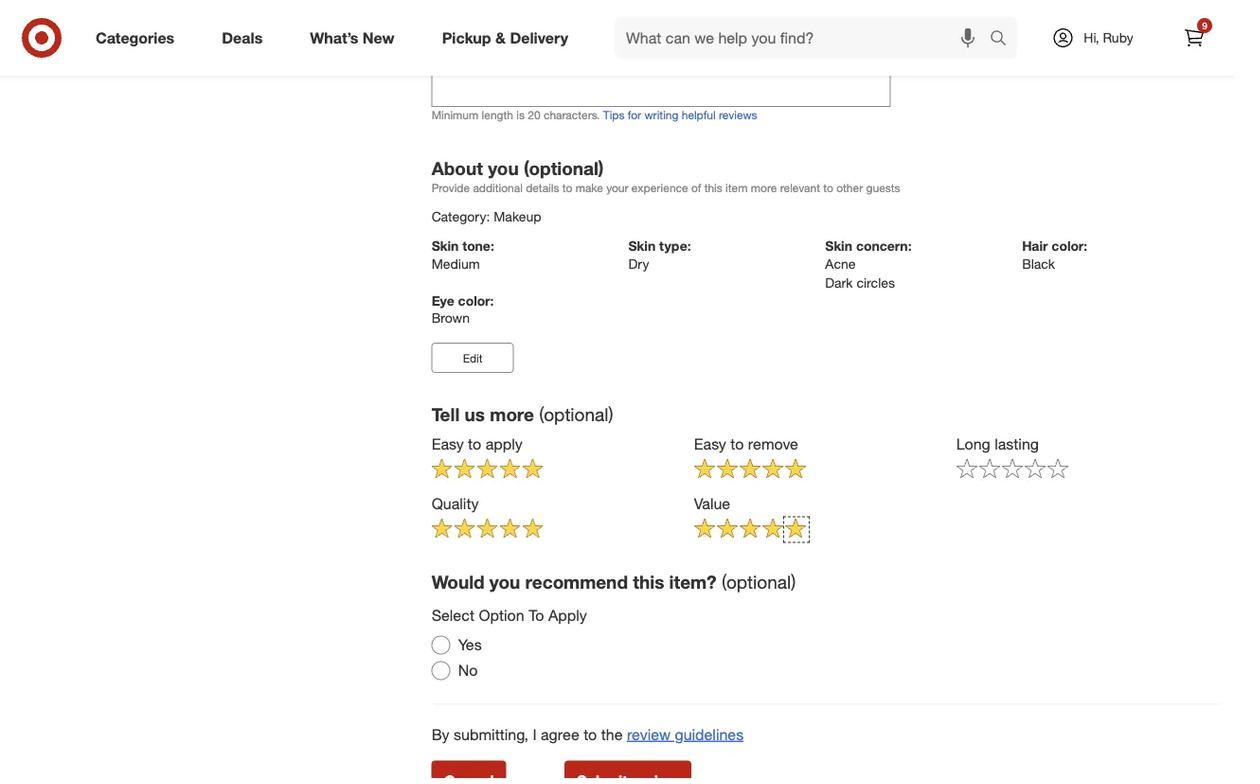 Task type: locate. For each thing, give the bounding box(es) containing it.
0 vertical spatial this
[[704, 181, 723, 195]]

(optional)
[[524, 157, 604, 179], [539, 404, 613, 425], [722, 572, 796, 593]]

edit
[[463, 351, 483, 365]]

acne
[[825, 255, 856, 272]]

makeup
[[494, 208, 541, 225]]

skin inside skin type : dry
[[629, 238, 656, 254]]

would you recommend this item? (optional)
[[432, 572, 796, 593]]

0 horizontal spatial color
[[458, 292, 490, 309]]

review
[[627, 726, 671, 744]]

: inside hair color : black
[[1084, 238, 1088, 254]]

hair
[[1022, 238, 1048, 254]]

item?
[[669, 572, 717, 593]]

color inside hair color : black
[[1052, 238, 1084, 254]]

1 vertical spatial more
[[490, 404, 534, 425]]

to
[[562, 181, 573, 195], [823, 181, 834, 195], [468, 435, 481, 454], [731, 435, 744, 454], [584, 726, 597, 744]]

1 vertical spatial this
[[633, 572, 664, 593]]

1 vertical spatial color
[[458, 292, 490, 309]]

0 vertical spatial (optional)
[[524, 157, 604, 179]]

: inside the skin concern : acne dark circles
[[908, 238, 912, 254]]

to left the 'the'
[[584, 726, 597, 744]]

about
[[432, 157, 483, 179]]

: inside skin tone : medium
[[491, 238, 494, 254]]

additional
[[473, 181, 523, 195]]

0 vertical spatial more
[[751, 181, 777, 195]]

this
[[704, 181, 723, 195], [633, 572, 664, 593]]

color inside eye color : brown
[[458, 292, 490, 309]]

characters.
[[544, 108, 600, 122]]

remove
[[748, 435, 798, 454]]

color for black
[[1052, 238, 1084, 254]]

(optional) inside the about you (optional) provide additional details to make your experience of this item more relevant to other guests
[[524, 157, 604, 179]]

details
[[526, 181, 559, 195]]

1 skin from the left
[[432, 238, 459, 254]]

: for hair color : black
[[1084, 238, 1088, 254]]

for
[[628, 108, 641, 122]]

0 vertical spatial you
[[488, 157, 519, 179]]

what's new
[[310, 28, 395, 47]]

reviews
[[719, 108, 757, 122]]

: inside skin type : dry
[[687, 238, 691, 254]]

: for eye color : brown
[[490, 292, 494, 309]]

easy
[[432, 435, 464, 454], [694, 435, 726, 454]]

easy up value
[[694, 435, 726, 454]]

pickup & delivery link
[[426, 17, 592, 59]]

search button
[[981, 17, 1027, 63]]

item
[[726, 181, 748, 195]]

category:
[[432, 208, 490, 225]]

color up 'brown'
[[458, 292, 490, 309]]

None text field
[[432, 0, 891, 107]]

this right of
[[704, 181, 723, 195]]

you inside the about you (optional) provide additional details to make your experience of this item more relevant to other guests
[[488, 157, 519, 179]]

quality
[[432, 495, 479, 513]]

your
[[606, 181, 629, 195]]

skin tone : medium
[[432, 238, 494, 272]]

Yes radio
[[432, 636, 451, 655]]

hi, ruby
[[1084, 29, 1134, 46]]

easy down the tell
[[432, 435, 464, 454]]

provide
[[432, 181, 470, 195]]

2 vertical spatial (optional)
[[722, 572, 796, 593]]

skin inside the skin concern : acne dark circles
[[825, 238, 853, 254]]

2 skin from the left
[[629, 238, 656, 254]]

you up additional
[[488, 157, 519, 179]]

color right hair
[[1052, 238, 1084, 254]]

0 vertical spatial color
[[1052, 238, 1084, 254]]

skin
[[432, 238, 459, 254], [629, 238, 656, 254], [825, 238, 853, 254]]

more right item
[[751, 181, 777, 195]]

writing
[[645, 108, 679, 122]]

3 skin from the left
[[825, 238, 853, 254]]

category: makeup
[[432, 208, 541, 225]]

easy to apply
[[432, 435, 523, 454]]

1 horizontal spatial skin
[[629, 238, 656, 254]]

hair color : black
[[1022, 238, 1088, 272]]

apply
[[486, 435, 523, 454]]

0 horizontal spatial skin
[[432, 238, 459, 254]]

9
[[1202, 19, 1208, 31]]

more inside the about you (optional) provide additional details to make your experience of this item more relevant to other guests
[[751, 181, 777, 195]]

1 vertical spatial you
[[490, 572, 520, 593]]

skin up acne
[[825, 238, 853, 254]]

skin up medium
[[432, 238, 459, 254]]

1 horizontal spatial this
[[704, 181, 723, 195]]

tell us more (optional)
[[432, 404, 613, 425]]

experience
[[632, 181, 688, 195]]

2 horizontal spatial skin
[[825, 238, 853, 254]]

1 easy from the left
[[432, 435, 464, 454]]

by
[[432, 726, 450, 744]]

color
[[1052, 238, 1084, 254], [458, 292, 490, 309]]

to left apply
[[468, 435, 481, 454]]

edit button
[[432, 343, 514, 373]]

eye
[[432, 292, 454, 309]]

concern
[[856, 238, 908, 254]]

circles
[[857, 274, 895, 291]]

What can we help you find? suggestions appear below search field
[[615, 17, 995, 59]]

black
[[1022, 255, 1055, 272]]

2 easy from the left
[[694, 435, 726, 454]]

to left other
[[823, 181, 834, 195]]

minimum length is 20 characters. tips for writing helpful reviews
[[432, 108, 757, 122]]

more
[[751, 181, 777, 195], [490, 404, 534, 425]]

easy to remove
[[694, 435, 798, 454]]

more up apply
[[490, 404, 534, 425]]

: inside eye color : brown
[[490, 292, 494, 309]]

apply
[[548, 607, 587, 625]]

color for brown
[[458, 292, 490, 309]]

1 horizontal spatial easy
[[694, 435, 726, 454]]

no
[[458, 662, 478, 680]]

skin up dry
[[629, 238, 656, 254]]

eye color : brown
[[432, 292, 494, 326]]

value
[[694, 495, 731, 513]]

1 vertical spatial (optional)
[[539, 404, 613, 425]]

0 horizontal spatial easy
[[432, 435, 464, 454]]

1 horizontal spatial more
[[751, 181, 777, 195]]

this left item?
[[633, 572, 664, 593]]

pickup
[[442, 28, 491, 47]]

search
[[981, 30, 1027, 49]]

minimum
[[432, 108, 479, 122]]

you up option
[[490, 572, 520, 593]]

skin for medium
[[432, 238, 459, 254]]

tips
[[603, 108, 625, 122]]

the
[[601, 726, 623, 744]]

review guidelines button
[[627, 724, 744, 746]]

pickup & delivery
[[442, 28, 568, 47]]

guidelines
[[675, 726, 744, 744]]

dark
[[825, 274, 853, 291]]

us
[[465, 404, 485, 425]]

this inside the about you (optional) provide additional details to make your experience of this item more relevant to other guests
[[704, 181, 723, 195]]

skin inside skin tone : medium
[[432, 238, 459, 254]]

hi,
[[1084, 29, 1099, 46]]

1 horizontal spatial color
[[1052, 238, 1084, 254]]

you
[[488, 157, 519, 179], [490, 572, 520, 593]]



Task type: describe. For each thing, give the bounding box(es) containing it.
tips for writing helpful reviews button
[[603, 107, 757, 123]]

recommend
[[525, 572, 628, 593]]

would
[[432, 572, 485, 593]]

: for skin type : dry
[[687, 238, 691, 254]]

lasting
[[995, 435, 1039, 454]]

new
[[363, 28, 395, 47]]

about you (optional) provide additional details to make your experience of this item more relevant to other guests
[[432, 157, 900, 195]]

you for would
[[490, 572, 520, 593]]

helpful
[[682, 108, 716, 122]]

9 link
[[1174, 17, 1215, 59]]

of
[[691, 181, 701, 195]]

option
[[479, 607, 525, 625]]

tone
[[463, 238, 491, 254]]

0 horizontal spatial this
[[633, 572, 664, 593]]

0 horizontal spatial more
[[490, 404, 534, 425]]

i
[[533, 726, 537, 744]]

delivery
[[510, 28, 568, 47]]

type
[[659, 238, 687, 254]]

to
[[529, 607, 544, 625]]

is
[[517, 108, 525, 122]]

dry
[[629, 255, 649, 272]]

select option to apply
[[432, 607, 587, 625]]

: for skin tone : medium
[[491, 238, 494, 254]]

skin concern : acne dark circles
[[825, 238, 912, 291]]

tell
[[432, 404, 460, 425]]

easy for easy to remove
[[694, 435, 726, 454]]

yes
[[458, 636, 482, 655]]

guests
[[866, 181, 900, 195]]

other
[[837, 181, 863, 195]]

to left "make"
[[562, 181, 573, 195]]

agree
[[541, 726, 579, 744]]

categories
[[96, 28, 175, 47]]

brown
[[432, 310, 470, 326]]

: for skin concern : acne dark circles
[[908, 238, 912, 254]]

submitting,
[[454, 726, 529, 744]]

categories link
[[80, 17, 198, 59]]

what's new link
[[294, 17, 418, 59]]

relevant
[[780, 181, 820, 195]]

select
[[432, 607, 475, 625]]

No radio
[[432, 662, 451, 680]]

long lasting
[[957, 435, 1039, 454]]

skin type : dry
[[629, 238, 691, 272]]

20
[[528, 108, 541, 122]]

ruby
[[1103, 29, 1134, 46]]

by submitting, i agree to the review guidelines
[[432, 726, 744, 744]]

length
[[482, 108, 513, 122]]

&
[[495, 28, 506, 47]]

skin for dry
[[629, 238, 656, 254]]

deals link
[[206, 17, 286, 59]]

medium
[[432, 255, 480, 272]]

make
[[576, 181, 603, 195]]

deals
[[222, 28, 263, 47]]

what's
[[310, 28, 358, 47]]

easy for easy to apply
[[432, 435, 464, 454]]

to left remove
[[731, 435, 744, 454]]

long
[[957, 435, 991, 454]]

you for about
[[488, 157, 519, 179]]



Task type: vqa. For each thing, say whether or not it's contained in the screenshot.


